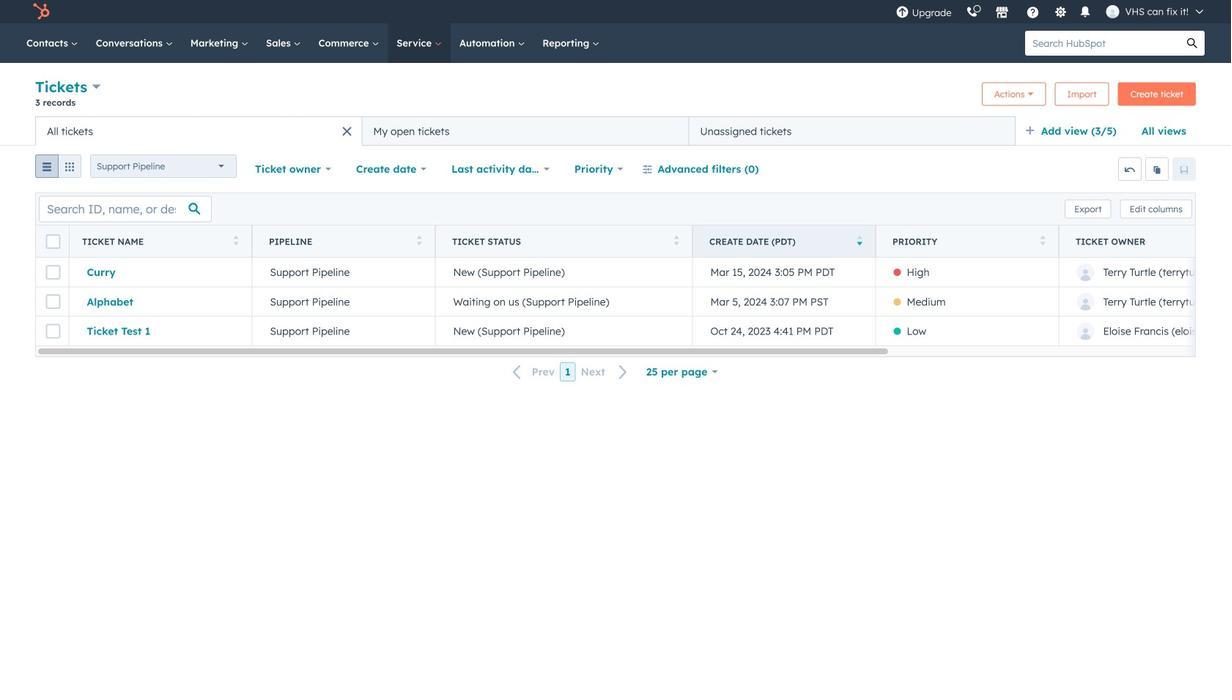 Task type: locate. For each thing, give the bounding box(es) containing it.
pagination navigation
[[504, 363, 637, 382]]

press to sort. image
[[417, 236, 422, 246]]

1 press to sort. image from the left
[[233, 236, 239, 246]]

press to sort. image
[[233, 236, 239, 246], [674, 236, 679, 246], [1040, 236, 1046, 246]]

descending sort. press to sort ascending. element
[[857, 236, 863, 248]]

press to sort. element
[[233, 236, 239, 248], [417, 236, 422, 248], [674, 236, 679, 248], [1040, 236, 1046, 248]]

press to sort. image for 3rd press to sort. 'element'
[[674, 236, 679, 246]]

3 press to sort. image from the left
[[1040, 236, 1046, 246]]

menu
[[889, 0, 1214, 23]]

0 horizontal spatial press to sort. image
[[233, 236, 239, 246]]

press to sort. image for first press to sort. 'element' from the right
[[1040, 236, 1046, 246]]

2 horizontal spatial press to sort. image
[[1040, 236, 1046, 246]]

banner
[[35, 76, 1196, 117]]

1 horizontal spatial press to sort. image
[[674, 236, 679, 246]]

3 press to sort. element from the left
[[674, 236, 679, 248]]

group
[[35, 155, 81, 184]]

2 press to sort. image from the left
[[674, 236, 679, 246]]

2 press to sort. element from the left
[[417, 236, 422, 248]]

1 press to sort. element from the left
[[233, 236, 239, 248]]



Task type: vqa. For each thing, say whether or not it's contained in the screenshot.
someone within the EMAIL OPEN GET NOTIFIED WHEN SOMEONE OPENS AN EMAIL YOU SENT.
no



Task type: describe. For each thing, give the bounding box(es) containing it.
4 press to sort. element from the left
[[1040, 236, 1046, 248]]

press to sort. image for first press to sort. 'element'
[[233, 236, 239, 246]]

Search HubSpot search field
[[1025, 31, 1180, 56]]

terry turtle image
[[1106, 5, 1120, 18]]

descending sort. press to sort ascending. image
[[857, 236, 863, 246]]

Search ID, name, or description search field
[[39, 196, 212, 222]]

marketplaces image
[[996, 7, 1009, 20]]



